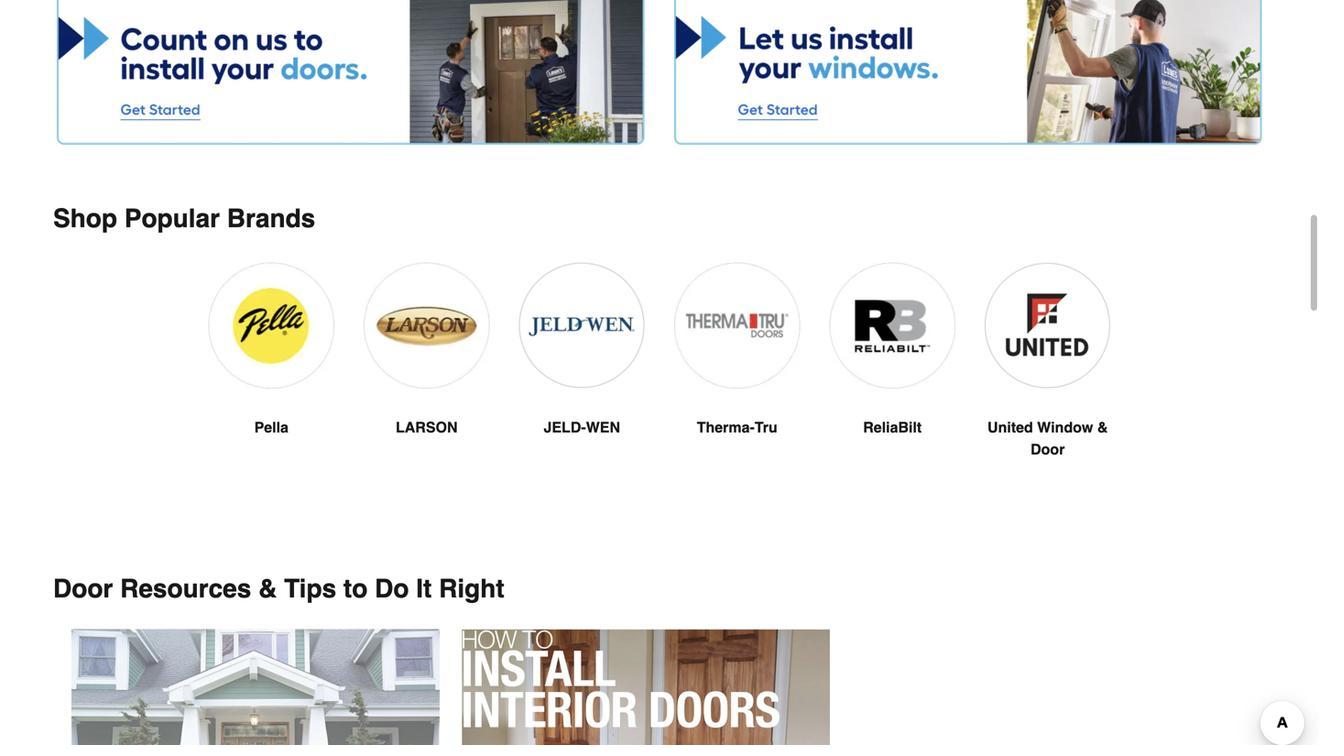 Task type: vqa. For each thing, say whether or not it's contained in the screenshot.
Based
no



Task type: describe. For each thing, give the bounding box(es) containing it.
reliabilt logo. image
[[830, 262, 956, 388]]

tips
[[284, 574, 336, 603]]

1 vertical spatial door
[[53, 574, 113, 603]]

count on us to install your doors. get started. image
[[57, 0, 645, 145]]

door inside united window & door
[[1031, 441, 1065, 458]]

reliabilt link
[[830, 262, 956, 482]]

a video showing how to replace existing interior doors. image
[[462, 629, 830, 745]]

therma-tru
[[697, 419, 778, 436]]

exterior wood door flanked by pillars. image
[[71, 629, 440, 745]]

therma-tru link
[[674, 262, 800, 482]]

therma-tru logo. image
[[674, 262, 800, 388]]

right
[[439, 574, 505, 603]]

& for resources
[[258, 574, 277, 603]]

jeld-wen
[[544, 419, 620, 436]]

united
[[988, 419, 1034, 436]]

do
[[375, 574, 409, 603]]

shop popular brands
[[53, 204, 315, 233]]

it
[[416, 574, 432, 603]]

pella link
[[208, 262, 334, 482]]

let us install your windows. get started. image
[[674, 0, 1263, 145]]

jeld-wen link
[[519, 262, 645, 482]]

united window & door
[[988, 419, 1108, 458]]

brands
[[227, 204, 315, 233]]

window
[[1038, 419, 1094, 436]]

jeld-
[[544, 419, 586, 436]]

united window & door link
[[985, 262, 1111, 504]]

popular
[[124, 204, 220, 233]]

reliabilt
[[863, 419, 922, 436]]



Task type: locate. For each thing, give the bounding box(es) containing it.
0 horizontal spatial &
[[258, 574, 277, 603]]

resources
[[120, 574, 251, 603]]

larson logo. image
[[364, 262, 490, 388]]

0 horizontal spatial door
[[53, 574, 113, 603]]

& left tips on the left bottom of the page
[[258, 574, 277, 603]]

therma-
[[697, 419, 755, 436]]

& right window
[[1098, 419, 1108, 436]]

larson
[[396, 419, 458, 436]]

pella
[[254, 419, 289, 436]]

tru
[[755, 419, 778, 436]]

1 horizontal spatial &
[[1098, 419, 1108, 436]]

to
[[344, 574, 368, 603]]

larson link
[[364, 262, 490, 482]]

a brown larson fullview door on a porch with brown siding. image
[[1243, 629, 1320, 745]]

door resources & tips to do it right
[[53, 574, 505, 603]]

1 horizontal spatial door
[[1031, 441, 1065, 458]]

united window & door logo. image
[[985, 262, 1111, 389]]

& for window
[[1098, 419, 1108, 436]]

shop
[[53, 204, 117, 233]]

1 vertical spatial &
[[258, 574, 277, 603]]

0 vertical spatial &
[[1098, 419, 1108, 436]]

pella logo. image
[[208, 262, 334, 388]]

0 vertical spatial door
[[1031, 441, 1065, 458]]

door
[[1031, 441, 1065, 458], [53, 574, 113, 603]]

jeld-wen logo. image
[[519, 262, 645, 389]]

wen
[[586, 419, 620, 436]]

&
[[1098, 419, 1108, 436], [258, 574, 277, 603]]

& inside united window & door
[[1098, 419, 1108, 436]]



